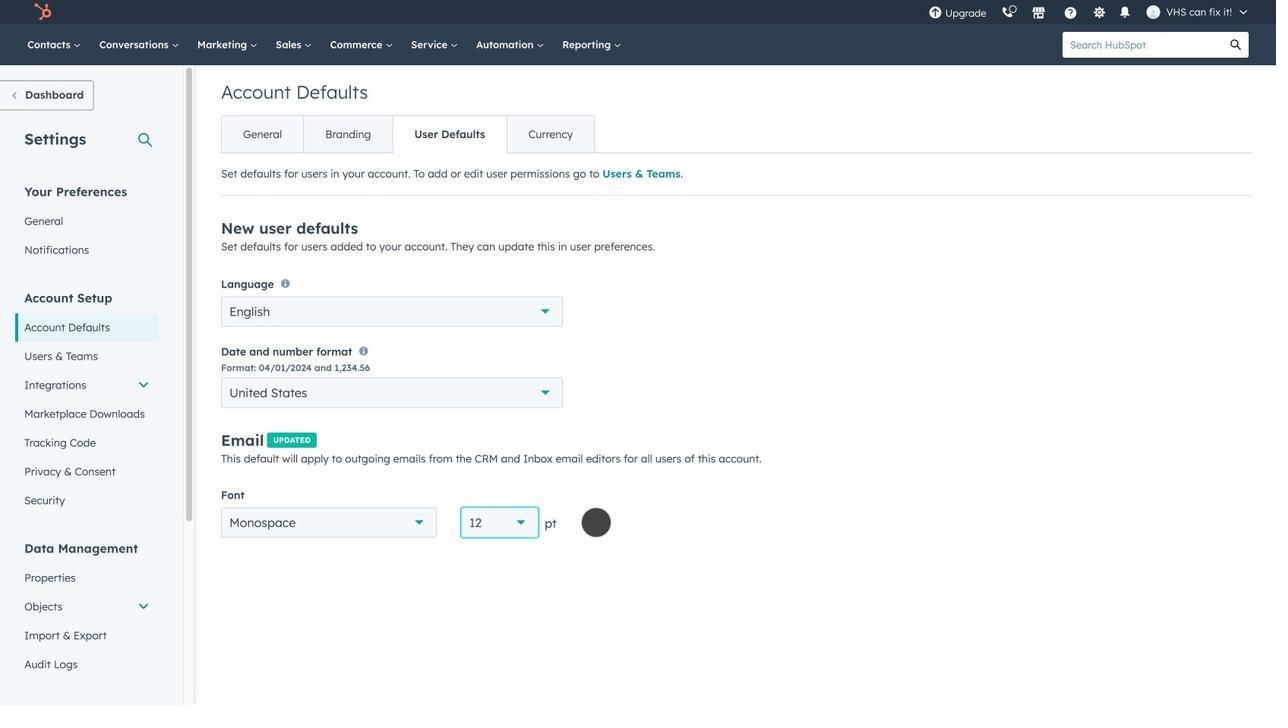 Task type: vqa. For each thing, say whether or not it's contained in the screenshot.
the account setup ELEMENT
yes



Task type: locate. For each thing, give the bounding box(es) containing it.
your preferences element
[[15, 183, 159, 265]]

navigation
[[221, 115, 595, 153]]

marketplaces image
[[1032, 7, 1046, 21]]

terry turtle image
[[1147, 5, 1160, 19]]

menu
[[921, 0, 1258, 24]]



Task type: describe. For each thing, give the bounding box(es) containing it.
Search HubSpot search field
[[1063, 32, 1223, 58]]

data management element
[[15, 541, 159, 680]]

account setup element
[[15, 290, 159, 515]]



